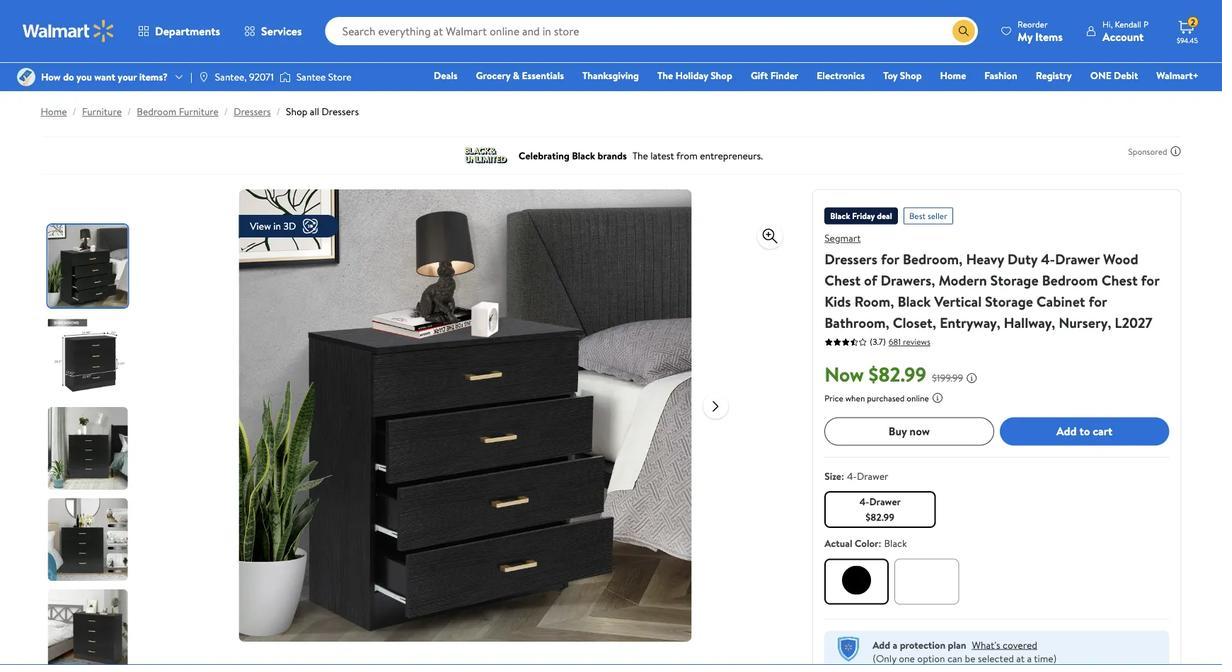 Task type: locate. For each thing, give the bounding box(es) containing it.
gift
[[751, 69, 768, 82]]

$199.99
[[932, 371, 963, 385]]

/
[[73, 105, 76, 119], [127, 105, 131, 119], [224, 105, 228, 119], [277, 105, 280, 119]]

home down search icon
[[940, 69, 966, 82]]

hi,
[[1102, 18, 1113, 30]]

storage up "hallway,"
[[985, 292, 1033, 311]]

for up drawers,
[[881, 249, 899, 269]]

$82.99 up color
[[866, 511, 894, 525]]

0 horizontal spatial add
[[873, 638, 890, 652]]

1 horizontal spatial bedroom
[[1042, 270, 1098, 290]]

deals
[[434, 69, 458, 82]]

0 horizontal spatial 4-
[[847, 469, 857, 483]]

:
[[841, 469, 844, 483], [878, 537, 881, 551]]

be
[[965, 652, 975, 666]]

0 horizontal spatial a
[[893, 638, 897, 652]]

add inside button
[[1056, 424, 1077, 439]]

 image
[[198, 71, 209, 83]]

drawer up 4-drawer $82.99
[[857, 469, 888, 483]]

in
[[273, 219, 281, 233]]

2 horizontal spatial for
[[1141, 270, 1159, 290]]

add inside add a protection plan what's covered (only one option can be selected at a time)
[[873, 638, 890, 652]]

1 furniture from the left
[[82, 105, 122, 119]]

1 chest from the left
[[824, 270, 861, 290]]

services
[[261, 23, 302, 39]]

selected
[[978, 652, 1014, 666]]

 image
[[17, 68, 35, 86], [279, 70, 291, 84]]

: down 4-drawer $82.99
[[878, 537, 881, 551]]

0 vertical spatial 4-
[[1041, 249, 1055, 269]]

a left one
[[893, 638, 897, 652]]

a right the at
[[1027, 652, 1032, 666]]

shop right the toy
[[900, 69, 922, 82]]

2 vertical spatial drawer
[[869, 495, 901, 509]]

add left to
[[1056, 424, 1077, 439]]

home / furniture / bedroom furniture / dressers / shop all dressers
[[41, 105, 359, 119]]

drawer
[[1055, 249, 1100, 269], [857, 469, 888, 483], [869, 495, 901, 509]]

1 vertical spatial $82.99
[[866, 511, 894, 525]]

4-
[[1041, 249, 1055, 269], [847, 469, 857, 483], [859, 495, 869, 509]]

size : 4-drawer
[[824, 469, 888, 483]]

4- right duty at the right top
[[1041, 249, 1055, 269]]

 image right 92071
[[279, 70, 291, 84]]

reorder
[[1018, 18, 1048, 30]]

4- down size : 4-drawer on the bottom of page
[[859, 495, 869, 509]]

bedroom,
[[903, 249, 963, 269]]

1 vertical spatial :
[[878, 537, 881, 551]]

services button
[[232, 14, 314, 48]]

0 horizontal spatial shop
[[286, 105, 307, 119]]

/ right dressers link
[[277, 105, 280, 119]]

0 horizontal spatial furniture
[[82, 105, 122, 119]]

Walmart Site-Wide search field
[[325, 17, 978, 45]]

size list
[[822, 489, 1172, 531]]

drawer inside 4-drawer $82.99
[[869, 495, 901, 509]]

4- right size
[[847, 469, 857, 483]]

black up segmart link
[[830, 210, 850, 222]]

1 horizontal spatial  image
[[279, 70, 291, 84]]

0 horizontal spatial :
[[841, 469, 844, 483]]

home link down search icon
[[934, 68, 972, 83]]

add to cart
[[1056, 424, 1112, 439]]

your
[[118, 70, 137, 84]]

room,
[[854, 292, 894, 311]]

friday
[[852, 210, 875, 222]]

/ left dressers link
[[224, 105, 228, 119]]

2 horizontal spatial 4-
[[1041, 249, 1055, 269]]

2 vertical spatial 4-
[[859, 495, 869, 509]]

segmart
[[824, 231, 861, 245]]

drawer down size : 4-drawer on the bottom of page
[[869, 495, 901, 509]]

dressers down santee, 92071
[[234, 105, 271, 119]]

grocery
[[476, 69, 510, 82]]

1 / from the left
[[73, 105, 76, 119]]

departments button
[[126, 14, 232, 48]]

0 horizontal spatial chest
[[824, 270, 861, 290]]

1 vertical spatial black
[[898, 292, 931, 311]]

for up l2027
[[1141, 270, 1159, 290]]

actual color : black
[[824, 537, 907, 551]]

search icon image
[[958, 25, 969, 37]]

1 horizontal spatial chest
[[1102, 270, 1138, 290]]

add
[[1056, 424, 1077, 439], [873, 638, 890, 652]]

1 horizontal spatial for
[[1089, 292, 1107, 311]]

legal information image
[[932, 392, 943, 404]]

1 horizontal spatial dressers
[[322, 105, 359, 119]]

size
[[824, 469, 841, 483]]

vertical
[[934, 292, 982, 311]]

cabinet
[[1037, 292, 1085, 311]]

0 vertical spatial drawer
[[1055, 249, 1100, 269]]

what's
[[972, 638, 1000, 652]]

1 vertical spatial storage
[[985, 292, 1033, 311]]

drawer left wood
[[1055, 249, 1100, 269]]

toy
[[883, 69, 898, 82]]

santee store
[[296, 70, 351, 84]]

chest up kids
[[824, 270, 861, 290]]

home for home / furniture / bedroom furniture / dressers / shop all dressers
[[41, 105, 67, 119]]

wpp logo image
[[836, 637, 861, 662]]

drawers,
[[881, 270, 935, 290]]

shop left all
[[286, 105, 307, 119]]

$82.99
[[869, 361, 926, 388], [866, 511, 894, 525]]

heavy
[[966, 249, 1004, 269]]

1 vertical spatial 4-
[[847, 469, 857, 483]]

black right color
[[884, 537, 907, 551]]

home link down how
[[41, 105, 67, 119]]

chest down wood
[[1102, 270, 1138, 290]]

1 horizontal spatial add
[[1056, 424, 1077, 439]]

for up nursery,
[[1089, 292, 1107, 311]]

gift finder
[[751, 69, 798, 82]]

0 horizontal spatial home
[[41, 105, 67, 119]]

2 / from the left
[[127, 105, 131, 119]]

how do you want your items?
[[41, 70, 168, 84]]

(3.7) 681 reviews
[[870, 336, 930, 348]]

gift finder link
[[744, 68, 805, 83]]

: up actual
[[841, 469, 844, 483]]

nursery,
[[1059, 313, 1111, 333]]

1 horizontal spatial home
[[940, 69, 966, 82]]

santee
[[296, 70, 326, 84]]

0 vertical spatial for
[[881, 249, 899, 269]]

0 vertical spatial storage
[[990, 270, 1038, 290]]

furniture down how do you want your items?
[[82, 105, 122, 119]]

2 horizontal spatial dressers
[[824, 249, 877, 269]]

my
[[1018, 29, 1033, 44]]

shop right 'holiday'
[[711, 69, 732, 82]]

681
[[889, 336, 901, 348]]

3d
[[283, 219, 296, 233]]

the
[[657, 69, 673, 82]]

Search search field
[[325, 17, 978, 45]]

deal
[[877, 210, 892, 222]]

0 horizontal spatial  image
[[17, 68, 35, 86]]

bedroom up cabinet
[[1042, 270, 1098, 290]]

view in 3d
[[250, 219, 296, 233]]

can
[[947, 652, 962, 666]]

seller
[[928, 210, 947, 222]]

/ right the furniture link
[[127, 105, 131, 119]]

black friday deal
[[830, 210, 892, 222]]

registry link
[[1029, 68, 1078, 83]]

furniture
[[82, 105, 122, 119], [179, 105, 219, 119]]

&
[[513, 69, 520, 82]]

dressers
[[234, 105, 271, 119], [322, 105, 359, 119], [824, 249, 877, 269]]

1 vertical spatial add
[[873, 638, 890, 652]]

dressers for bedroom, heavy duty 4-drawer wood chest of drawers, modern storage bedroom chest for kids room, black vertical storage cabinet for bathroom, closet, entryway, hallway, nursery, l2027 - image 2 of 10 image
[[48, 316, 131, 399]]

home down how
[[41, 105, 67, 119]]

1 horizontal spatial furniture
[[179, 105, 219, 119]]

dressers down segmart on the right top
[[824, 249, 877, 269]]

4- inside 4-drawer $82.99
[[859, 495, 869, 509]]

storage down duty at the right top
[[990, 270, 1038, 290]]

storage
[[990, 270, 1038, 290], [985, 292, 1033, 311]]

/ left the furniture link
[[73, 105, 76, 119]]

bedroom down items?
[[137, 105, 176, 119]]

1 vertical spatial for
[[1141, 270, 1159, 290]]

now
[[824, 361, 864, 388]]

account
[[1102, 29, 1144, 44]]

items
[[1035, 29, 1063, 44]]

add left one
[[873, 638, 890, 652]]

0 vertical spatial add
[[1056, 424, 1077, 439]]

1 horizontal spatial home link
[[934, 68, 972, 83]]

sponsored
[[1128, 145, 1167, 157]]

black
[[830, 210, 850, 222], [898, 292, 931, 311], [884, 537, 907, 551]]

0 horizontal spatial home link
[[41, 105, 67, 119]]

$82.99 up purchased
[[869, 361, 926, 388]]

learn more about strikethrough prices image
[[966, 372, 977, 384]]

furniture down |
[[179, 105, 219, 119]]

1 vertical spatial home
[[41, 105, 67, 119]]

3 / from the left
[[224, 105, 228, 119]]

0 vertical spatial home
[[940, 69, 966, 82]]

0 vertical spatial $82.99
[[869, 361, 926, 388]]

one debit link
[[1084, 68, 1144, 83]]

for
[[881, 249, 899, 269], [1141, 270, 1159, 290], [1089, 292, 1107, 311]]

deals link
[[427, 68, 464, 83]]

home link
[[934, 68, 972, 83], [41, 105, 67, 119]]

view
[[250, 219, 271, 233]]

buy now
[[889, 424, 930, 439]]

black inside segmart dressers for bedroom, heavy duty 4-drawer wood chest of drawers, modern storage bedroom chest for kids room, black vertical storage cabinet for bathroom, closet, entryway, hallway, nursery, l2027
[[898, 292, 931, 311]]

dressers right all
[[322, 105, 359, 119]]

 image for santee store
[[279, 70, 291, 84]]

fashion link
[[978, 68, 1024, 83]]

black up closet,
[[898, 292, 931, 311]]

1 horizontal spatial 4-
[[859, 495, 869, 509]]

price
[[824, 392, 843, 404]]

0 vertical spatial bedroom
[[137, 105, 176, 119]]

1 vertical spatial bedroom
[[1042, 270, 1098, 290]]

chest
[[824, 270, 861, 290], [1102, 270, 1138, 290]]

plan
[[948, 638, 966, 652]]

dressers for bedroom, heavy duty 4-drawer wood chest of drawers, modern storage bedroom chest for kids room, black vertical storage cabinet for bathroom, closet, entryway, hallway, nursery, l2027 image
[[239, 190, 692, 642]]

zoom image modal image
[[761, 228, 778, 245]]

next media item image
[[707, 398, 724, 415]]

 image left how
[[17, 68, 35, 86]]

2 furniture from the left
[[179, 105, 219, 119]]



Task type: vqa. For each thing, say whether or not it's contained in the screenshot.
Dressers for Bedroom, Heavy Duty 4-Drawer Wood Chest of Drawers, Modern Storage Bedroom Chest for Kids Room, Black Vertical Storage Cabinet for Bathroom, Closet, Entryway, Hallway, Nursery, L2027 IMAGE
yes



Task type: describe. For each thing, give the bounding box(es) containing it.
1 horizontal spatial :
[[878, 537, 881, 551]]

electronics link
[[810, 68, 871, 83]]

0 horizontal spatial dressers
[[234, 105, 271, 119]]

2
[[1191, 16, 1195, 28]]

dressers inside segmart dressers for bedroom, heavy duty 4-drawer wood chest of drawers, modern storage bedroom chest for kids room, black vertical storage cabinet for bathroom, closet, entryway, hallway, nursery, l2027
[[824, 249, 877, 269]]

grocery & essentials link
[[470, 68, 570, 83]]

to
[[1079, 424, 1090, 439]]

buy now button
[[824, 418, 994, 446]]

1 vertical spatial drawer
[[857, 469, 888, 483]]

add for add a protection plan what's covered (only one option can be selected at a time)
[[873, 638, 890, 652]]

one debit
[[1090, 69, 1138, 82]]

ad disclaimer and feedback for skylinedisplayad image
[[1170, 146, 1181, 157]]

add a protection plan what's covered (only one option can be selected at a time)
[[873, 638, 1057, 666]]

now
[[910, 424, 930, 439]]

the holiday shop
[[657, 69, 732, 82]]

color
[[855, 537, 878, 551]]

dressers for bedroom, heavy duty 4-drawer wood chest of drawers, modern storage bedroom chest for kids room, black vertical storage cabinet for bathroom, closet, entryway, hallway, nursery, l2027 - image 5 of 10 image
[[48, 590, 131, 666]]

registry
[[1036, 69, 1072, 82]]

wood
[[1103, 249, 1138, 269]]

p
[[1143, 18, 1148, 30]]

0 vertical spatial home link
[[934, 68, 972, 83]]

(only
[[873, 652, 896, 666]]

(3.7)
[[870, 336, 886, 348]]

segmart dressers for bedroom, heavy duty 4-drawer wood chest of drawers, modern storage bedroom chest for kids room, black vertical storage cabinet for bathroom, closet, entryway, hallway, nursery, l2027
[[824, 231, 1159, 333]]

electronics
[[817, 69, 865, 82]]

reorder my items
[[1018, 18, 1063, 44]]

hi, kendall p account
[[1102, 18, 1148, 44]]

$94.45
[[1177, 35, 1198, 45]]

covered
[[1003, 638, 1037, 652]]

time)
[[1034, 652, 1057, 666]]

santee, 92071
[[215, 70, 274, 84]]

purchased
[[867, 392, 905, 404]]

closet,
[[893, 313, 936, 333]]

fashion
[[984, 69, 1017, 82]]

0 horizontal spatial bedroom
[[137, 105, 176, 119]]

all
[[310, 105, 319, 119]]

what's covered button
[[972, 638, 1037, 652]]

4- inside segmart dressers for bedroom, heavy duty 4-drawer wood chest of drawers, modern storage bedroom chest for kids room, black vertical storage cabinet for bathroom, closet, entryway, hallway, nursery, l2027
[[1041, 249, 1055, 269]]

reviews
[[903, 336, 930, 348]]

2 vertical spatial for
[[1089, 292, 1107, 311]]

thanksgiving
[[582, 69, 639, 82]]

the holiday shop link
[[651, 68, 739, 83]]

$82.99 inside 4-drawer $82.99
[[866, 511, 894, 525]]

dressers link
[[234, 105, 271, 119]]

dressers for bedroom, heavy duty 4-drawer wood chest of drawers, modern storage bedroom chest for kids room, black vertical storage cabinet for bathroom, closet, entryway, hallway, nursery, l2027 - image 1 of 10 image
[[48, 225, 131, 308]]

santee,
[[215, 70, 247, 84]]

essentials
[[522, 69, 564, 82]]

debit
[[1114, 69, 1138, 82]]

2 chest from the left
[[1102, 270, 1138, 290]]

kendall
[[1115, 18, 1141, 30]]

hallway,
[[1004, 313, 1055, 333]]

2 horizontal spatial shop
[[900, 69, 922, 82]]

0 horizontal spatial for
[[881, 249, 899, 269]]

0 vertical spatial :
[[841, 469, 844, 483]]

toy shop link
[[877, 68, 928, 83]]

of
[[864, 270, 877, 290]]

add for add to cart
[[1056, 424, 1077, 439]]

furniture link
[[82, 105, 122, 119]]

4-drawer $82.99
[[859, 495, 901, 525]]

at
[[1016, 652, 1025, 666]]

thanksgiving link
[[576, 68, 645, 83]]

view in 3d button
[[239, 215, 338, 238]]

now $82.99
[[824, 361, 926, 388]]

one
[[899, 652, 915, 666]]

departments
[[155, 23, 220, 39]]

1 vertical spatial home link
[[41, 105, 67, 119]]

dressers for bedroom, heavy duty 4-drawer wood chest of drawers, modern storage bedroom chest for kids room, black vertical storage cabinet for bathroom, closet, entryway, hallway, nursery, l2027 - image 3 of 10 image
[[48, 408, 131, 490]]

toy shop
[[883, 69, 922, 82]]

bedroom inside segmart dressers for bedroom, heavy duty 4-drawer wood chest of drawers, modern storage bedroom chest for kids room, black vertical storage cabinet for bathroom, closet, entryway, hallway, nursery, l2027
[[1042, 270, 1098, 290]]

option
[[917, 652, 945, 666]]

drawer inside segmart dressers for bedroom, heavy duty 4-drawer wood chest of drawers, modern storage bedroom chest for kids room, black vertical storage cabinet for bathroom, closet, entryway, hallway, nursery, l2027
[[1055, 249, 1100, 269]]

walmart image
[[23, 20, 115, 42]]

store
[[328, 70, 351, 84]]

add to cart button
[[1000, 418, 1169, 446]]

|
[[190, 70, 192, 84]]

home for home
[[940, 69, 966, 82]]

actual
[[824, 537, 852, 551]]

actual color list
[[822, 556, 1172, 608]]

dressers for bedroom, heavy duty 4-drawer wood chest of drawers, modern storage bedroom chest for kids room, black vertical storage cabinet for bathroom, closet, entryway, hallway, nursery, l2027 - image 4 of 10 image
[[48, 499, 131, 582]]

modern
[[939, 270, 987, 290]]

do
[[63, 70, 74, 84]]

kids
[[824, 292, 851, 311]]

2 vertical spatial black
[[884, 537, 907, 551]]

shop all dressers link
[[286, 105, 359, 119]]

walmart+ link
[[1150, 68, 1205, 83]]

best seller
[[909, 210, 947, 222]]

when
[[845, 392, 865, 404]]

4 / from the left
[[277, 105, 280, 119]]

entryway,
[[940, 313, 1000, 333]]

walmart+
[[1156, 69, 1199, 82]]

price when purchased online
[[824, 392, 929, 404]]

0 vertical spatial black
[[830, 210, 850, 222]]

l2027
[[1115, 313, 1153, 333]]

1 horizontal spatial a
[[1027, 652, 1032, 666]]

1 horizontal spatial shop
[[711, 69, 732, 82]]

best
[[909, 210, 926, 222]]

 image for how do you want your items?
[[17, 68, 35, 86]]

want
[[94, 70, 115, 84]]

681 reviews link
[[886, 336, 930, 348]]



